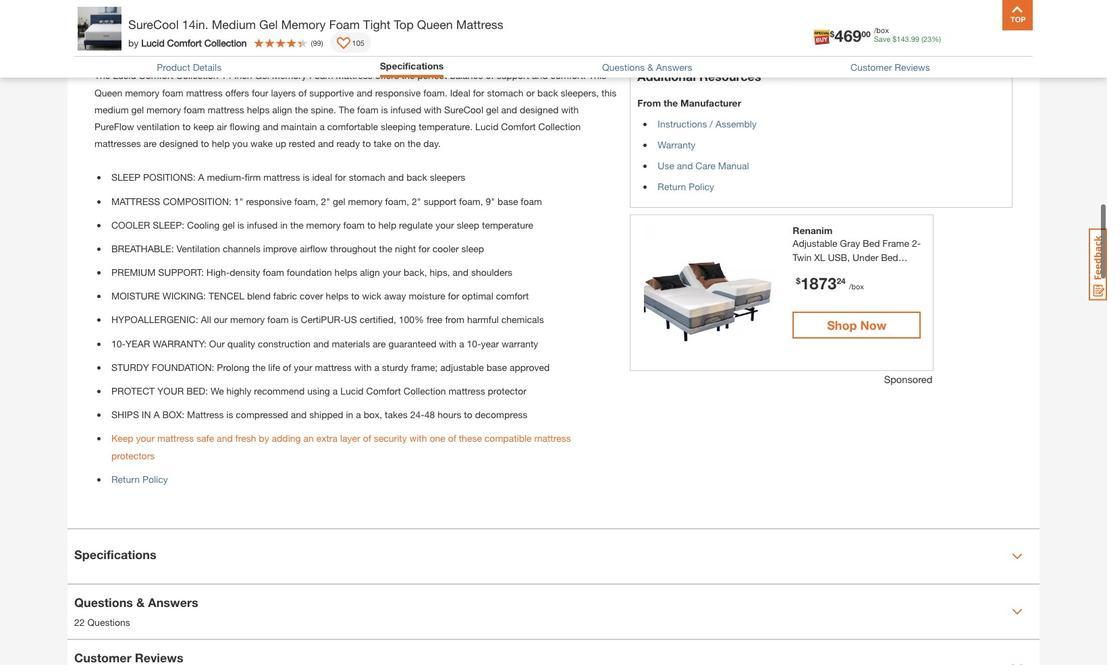 Task type: vqa. For each thing, say whether or not it's contained in the screenshot.
SureCool in the The Lucid Comfort Collection 14 Inch Gel Memory Foam Mattress Offers The Perfect Balance Of Support And Comfort. This Queen Memory Foam Mattress Offers Four Layers Of Supportive And Responsive Foam. Ideal For Stomach Or Back Sleepers, This Medium Gel Memory Foam Mattress Helps Align The Spine. The Foam Is Infused With Surecool Gel And Designed With Pureflow Ventilation To Keep Air Flowing And Maintain A Comfortable Sleeping Temperature. Lucid Comfort Collection Mattresses Are Designed To Help You Wake Up Rested And Ready To Take On The Day.
yes



Task type: locate. For each thing, give the bounding box(es) containing it.
prolong
[[217, 362, 250, 373]]

2 horizontal spatial $
[[893, 34, 897, 43]]

foam.
[[424, 87, 448, 98]]

foam up supportive
[[309, 70, 333, 81]]

0 vertical spatial responsive
[[375, 87, 421, 98]]

2 foam, from the left
[[385, 195, 409, 207]]

maintain
[[281, 121, 317, 132]]

( inside the /box save $ 143 . 99 ( 23 %)
[[922, 34, 924, 43]]

responsive down the firm
[[246, 195, 292, 207]]

0 vertical spatial a
[[198, 172, 204, 183]]

a
[[198, 172, 204, 183], [154, 409, 160, 421]]

align up wick
[[360, 267, 380, 278]]

specifications button
[[380, 60, 444, 74], [380, 60, 444, 72], [68, 530, 1040, 584]]

temperature
[[482, 219, 533, 231]]

0 vertical spatial surecool
[[128, 17, 179, 32]]

in up improve
[[280, 219, 288, 231]]

by inside keep your mattress safe and fresh by adding an extra layer of security with one of these compatible mattress protectors
[[259, 433, 269, 445]]

1 horizontal spatial policy
[[689, 181, 714, 193]]

1 horizontal spatial &
[[648, 61, 654, 73]]

to left 'take'
[[363, 138, 371, 149]]

0 vertical spatial questions
[[602, 61, 645, 73]]

designed down ventilation
[[159, 138, 198, 149]]

cover
[[300, 291, 323, 302]]

responsive
[[375, 87, 421, 98], [246, 195, 292, 207]]

mattress
[[456, 17, 504, 32], [336, 70, 373, 81], [793, 295, 830, 306], [187, 409, 224, 421]]

1 vertical spatial responsive
[[246, 195, 292, 207]]

0 vertical spatial queen
[[417, 17, 453, 32]]

0 horizontal spatial foam,
[[294, 195, 318, 207]]

questions right 22
[[87, 617, 130, 629]]

sleep right cooler
[[462, 243, 484, 254]]

of right "life" at bottom left
[[283, 362, 291, 373]]

& for questions & answers 22 questions
[[136, 596, 145, 611]]

1 horizontal spatial foam,
[[385, 195, 409, 207]]

foam, left the 9"
[[459, 195, 483, 207]]

0 vertical spatial designed
[[520, 104, 559, 115]]

renanim
[[793, 225, 833, 237]]

feedback link image
[[1089, 228, 1107, 301]]

1 vertical spatial return
[[111, 474, 140, 485]]

return policy link
[[658, 181, 714, 193], [111, 474, 168, 485]]

0 horizontal spatial 10-
[[111, 338, 126, 350]]

0 vertical spatial &
[[648, 61, 654, 73]]

comfort down by lucid comfort collection at the left top of page
[[139, 70, 174, 81]]

foam up 105 dropdown button
[[329, 17, 360, 32]]

1 vertical spatial specifications
[[74, 548, 156, 562]]

mattress inside 'renanim adjustable gray bed frame 2- twin xl usb, under bed light, hybrid mattress, app control, platform bed 12 in. mattress'
[[793, 295, 830, 306]]

mattress down control, at the right top of the page
[[793, 295, 830, 306]]

10-year warranty: our quality construction and materials are guaranteed with a 10-year warranty
[[111, 338, 538, 350]]

0 horizontal spatial answers
[[148, 596, 198, 611]]

is up "sleeping" on the left of page
[[381, 104, 388, 115]]

answers inside "questions & answers 22 questions"
[[148, 596, 198, 611]]

1 horizontal spatial offers
[[375, 70, 399, 81]]

1 vertical spatial surecool
[[444, 104, 483, 115]]

1 vertical spatial answers
[[148, 596, 198, 611]]

the right from
[[664, 97, 678, 109]]

1 horizontal spatial responsive
[[375, 87, 421, 98]]

0 horizontal spatial support
[[424, 195, 457, 207]]

1 vertical spatial caret image
[[1012, 607, 1023, 618]]

$ inside $ 469 00
[[830, 29, 835, 39]]

0 horizontal spatial infused
[[247, 219, 278, 231]]

infused inside the lucid comfort collection 14 inch gel memory foam mattress offers the perfect balance of support and comfort. this queen memory foam mattress offers four layers of supportive and responsive foam. ideal for stomach or back sleepers, this medium gel memory foam mattress helps align the spine. the foam is infused with surecool gel and designed with pureflow ventilation to keep air flowing and maintain a comfortable sleeping temperature. lucid comfort collection mattresses are designed to help you wake up rested and ready to take on the day.
[[391, 104, 421, 115]]

2 vertical spatial questions
[[87, 617, 130, 629]]

for inside the lucid comfort collection 14 inch gel memory foam mattress offers the perfect balance of support and comfort. this queen memory foam mattress offers four layers of supportive and responsive foam. ideal for stomach or back sleepers, this medium gel memory foam mattress helps align the spine. the foam is infused with surecool gel and designed with pureflow ventilation to keep air flowing and maintain a comfortable sleeping temperature. lucid comfort collection mattresses are designed to help you wake up rested and ready to take on the day.
[[473, 87, 484, 98]]

1 horizontal spatial return policy
[[658, 181, 714, 193]]

to
[[182, 121, 191, 132], [201, 138, 209, 149], [363, 138, 371, 149], [367, 219, 376, 231], [351, 291, 360, 302], [464, 409, 472, 421]]

9"
[[486, 195, 495, 207]]

perfect
[[418, 70, 447, 81]]

$
[[830, 29, 835, 39], [893, 34, 897, 43], [796, 276, 801, 286]]

are inside the lucid comfort collection 14 inch gel memory foam mattress offers the perfect balance of support and comfort. this queen memory foam mattress offers four layers of supportive and responsive foam. ideal for stomach or back sleepers, this medium gel memory foam mattress helps align the spine. the foam is infused with surecool gel and designed with pureflow ventilation to keep air flowing and maintain a comfortable sleeping temperature. lucid comfort collection mattresses are designed to help you wake up rested and ready to take on the day.
[[144, 138, 157, 149]]

1 horizontal spatial back
[[538, 87, 558, 98]]

helps up hypoallergenic: all our memory foam is certipur-us certified, 100% free from harmful chemicals
[[326, 291, 349, 302]]

with down from
[[439, 338, 457, 350]]

helps for foundation
[[335, 267, 357, 278]]

1 vertical spatial infused
[[247, 219, 278, 231]]

guaranteed
[[389, 338, 436, 350]]

are down 'certified,'
[[373, 338, 386, 350]]

0 horizontal spatial in
[[280, 219, 288, 231]]

foam, up regulate
[[385, 195, 409, 207]]

0 horizontal spatial $
[[796, 276, 801, 286]]

additional resources
[[638, 69, 761, 84]]

support up the "or"
[[497, 70, 529, 81]]

2 horizontal spatial foam,
[[459, 195, 483, 207]]

the left night
[[379, 243, 392, 254]]

1 vertical spatial queen
[[95, 87, 122, 98]]

ideal
[[312, 172, 332, 183]]

improve
[[263, 243, 297, 254]]

1 vertical spatial base
[[487, 362, 507, 373]]

of right 'layers'
[[299, 87, 307, 98]]

0 horizontal spatial responsive
[[246, 195, 292, 207]]

highly
[[227, 386, 251, 397]]

designed
[[520, 104, 559, 115], [159, 138, 198, 149]]

questions for questions & answers 22 questions
[[74, 596, 133, 611]]

from
[[445, 314, 465, 326]]

the up breathable: ventilation channels improve airflow throughout the night for cooler sleep
[[290, 219, 304, 231]]

memory up "throughout"
[[348, 195, 383, 207]]

resources
[[699, 69, 761, 84]]

layers
[[271, 87, 296, 98]]

answers for questions & answers
[[656, 61, 692, 73]]

0 vertical spatial help
[[212, 138, 230, 149]]

mattress down the adjustable
[[449, 386, 485, 397]]

mattress right the firm
[[264, 172, 300, 183]]

channels
[[223, 243, 261, 254]]

protect
[[111, 386, 155, 397]]

is
[[381, 104, 388, 115], [303, 172, 310, 183], [237, 219, 244, 231], [291, 314, 298, 326], [226, 409, 233, 421]]

10- down harmful
[[467, 338, 481, 350]]

1 horizontal spatial a
[[198, 172, 204, 183]]

customer
[[851, 61, 892, 73]]

1 horizontal spatial stomach
[[487, 87, 524, 98]]

foam,
[[294, 195, 318, 207], [385, 195, 409, 207], [459, 195, 483, 207]]

foam up comfortable
[[357, 104, 379, 115]]

certipur-
[[301, 314, 344, 326]]

free
[[427, 314, 443, 326]]

1 vertical spatial sleep
[[462, 243, 484, 254]]

helps for cover
[[326, 291, 349, 302]]

0 horizontal spatial 2"
[[321, 195, 330, 207]]

the left "life" at bottom left
[[252, 362, 266, 373]]

0 vertical spatial helps
[[247, 104, 270, 115]]

in right shipped
[[346, 409, 353, 421]]

1 horizontal spatial 10-
[[467, 338, 481, 350]]

0 horizontal spatial &
[[136, 596, 145, 611]]

questions up 22
[[74, 596, 133, 611]]

the up medium
[[95, 70, 110, 81]]

/box right 00
[[874, 26, 889, 34]]

0 horizontal spatial help
[[212, 138, 230, 149]]

1 vertical spatial bed
[[881, 252, 898, 264]]

extra
[[316, 433, 338, 445]]

with inside keep your mattress safe and fresh by adding an extra layer of security with one of these compatible mattress protectors
[[410, 433, 427, 445]]

469
[[835, 26, 862, 45]]

2 caret image from the top
[[1012, 607, 1023, 618]]

return down use
[[658, 181, 686, 193]]

/box
[[874, 26, 889, 34], [849, 282, 864, 291]]

& inside "questions & answers 22 questions"
[[136, 596, 145, 611]]

shop now
[[827, 318, 887, 333]]

2" up cooler sleep: cooling gel is infused in the memory foam to help regulate your sleep temperature
[[321, 195, 330, 207]]

collection left 14
[[176, 70, 218, 81]]

platform
[[829, 280, 865, 292]]

memory up ( 99 )
[[281, 17, 326, 32]]

frame
[[883, 238, 910, 249]]

queen right the top at the top of page
[[417, 17, 453, 32]]

1 horizontal spatial by
[[259, 433, 269, 445]]

away
[[384, 291, 406, 302]]

1 horizontal spatial surecool
[[444, 104, 483, 115]]

a down spine.
[[320, 121, 325, 132]]

instructions
[[658, 118, 707, 130]]

0 vertical spatial back
[[538, 87, 558, 98]]

and
[[532, 70, 548, 81], [357, 87, 373, 98], [501, 104, 517, 115], [263, 121, 279, 132], [318, 138, 334, 149], [677, 160, 693, 172], [388, 172, 404, 183], [453, 267, 469, 278], [313, 338, 329, 350], [291, 409, 307, 421], [217, 433, 233, 445]]

specifications up foam.
[[380, 60, 444, 72]]

inch
[[234, 70, 252, 81]]

0 vertical spatial return policy link
[[658, 181, 714, 193]]

we
[[211, 386, 224, 397]]

3 foam, from the left
[[459, 195, 483, 207]]

queen
[[417, 17, 453, 32], [95, 87, 122, 98]]

$ inside $ 1873 24 /box
[[796, 276, 801, 286]]

0 vertical spatial policy
[[689, 181, 714, 193]]

comfort
[[496, 291, 529, 302]]

support:
[[158, 267, 204, 278]]

comfort up box,
[[366, 386, 401, 397]]

bed down mattress,
[[867, 280, 885, 292]]

)
[[321, 38, 323, 47]]

warranty:
[[153, 338, 207, 350]]

0 horizontal spatial offers
[[225, 87, 249, 98]]

99 left 23
[[911, 34, 920, 43]]

on
[[394, 138, 405, 149]]

composition:
[[163, 195, 232, 207]]

foam up keep
[[184, 104, 205, 115]]

base down year
[[487, 362, 507, 373]]

1 vertical spatial gel
[[255, 70, 269, 81]]

1 vertical spatial designed
[[159, 138, 198, 149]]

keep
[[111, 433, 133, 445]]

of right the balance
[[486, 70, 494, 81]]

%)
[[932, 34, 941, 43]]

/box right 24
[[849, 282, 864, 291]]

1 vertical spatial by
[[259, 433, 269, 445]]

lucid right temperature.
[[475, 121, 499, 132]]

foam inside the lucid comfort collection 14 inch gel memory foam mattress offers the perfect balance of support and comfort. this queen memory foam mattress offers four layers of supportive and responsive foam. ideal for stomach or back sleepers, this medium gel memory foam mattress helps align the spine. the foam is infused with surecool gel and designed with pureflow ventilation to keep air flowing and maintain a comfortable sleeping temperature. lucid comfort collection mattresses are designed to help you wake up rested and ready to take on the day.
[[309, 70, 333, 81]]

0 horizontal spatial designed
[[159, 138, 198, 149]]

offers
[[375, 70, 399, 81], [225, 87, 249, 98]]

light,
[[793, 266, 817, 278]]

1 horizontal spatial /box
[[874, 26, 889, 34]]

cooler sleep: cooling gel is infused in the memory foam to help regulate your sleep temperature
[[111, 219, 533, 231]]

to down keep
[[201, 138, 209, 149]]

product details button
[[157, 61, 222, 73], [157, 61, 222, 73]]

harmful
[[467, 314, 499, 326]]

for right the ideal
[[473, 87, 484, 98]]

1 horizontal spatial return policy link
[[658, 181, 714, 193]]

the
[[402, 70, 415, 81], [664, 97, 678, 109], [295, 104, 308, 115], [408, 138, 421, 149], [290, 219, 304, 231], [379, 243, 392, 254], [252, 362, 266, 373]]

1 vertical spatial support
[[424, 195, 457, 207]]

warranty
[[502, 338, 538, 350]]

product image image
[[78, 7, 122, 51]]

1 vertical spatial in
[[346, 409, 353, 421]]

1 vertical spatial foam
[[309, 70, 333, 81]]

policy down use and care manual link
[[689, 181, 714, 193]]

hips,
[[430, 267, 450, 278]]

1 horizontal spatial 2"
[[412, 195, 421, 207]]

customer reviews button
[[851, 61, 930, 73], [851, 61, 930, 73]]

helps inside the lucid comfort collection 14 inch gel memory foam mattress offers the perfect balance of support and comfort. this queen memory foam mattress offers four layers of supportive and responsive foam. ideal for stomach or back sleepers, this medium gel memory foam mattress helps align the spine. the foam is infused with surecool gel and designed with pureflow ventilation to keep air flowing and maintain a comfortable sleeping temperature. lucid comfort collection mattresses are designed to help you wake up rested and ready to take on the day.
[[247, 104, 270, 115]]

1 vertical spatial are
[[373, 338, 386, 350]]

specifications up "questions & answers 22 questions"
[[74, 548, 156, 562]]

the left perfect
[[402, 70, 415, 81]]

foam
[[162, 87, 184, 98], [184, 104, 205, 115], [357, 104, 379, 115], [521, 195, 542, 207], [343, 219, 365, 231], [263, 267, 284, 278], [267, 314, 289, 326]]

by right product image
[[128, 37, 139, 48]]

( left ")"
[[311, 38, 313, 47]]

0 vertical spatial offers
[[375, 70, 399, 81]]

1 10- from the left
[[111, 338, 126, 350]]

responsive inside the lucid comfort collection 14 inch gel memory foam mattress offers the perfect balance of support and comfort. this queen memory foam mattress offers four layers of supportive and responsive foam. ideal for stomach or back sleepers, this medium gel memory foam mattress helps align the spine. the foam is infused with surecool gel and designed with pureflow ventilation to keep air flowing and maintain a comfortable sleeping temperature. lucid comfort collection mattresses are designed to help you wake up rested and ready to take on the day.
[[375, 87, 421, 98]]

questions up this
[[602, 61, 645, 73]]

0 vertical spatial the
[[95, 70, 110, 81]]

surecool up by lucid comfort collection at the left top of page
[[128, 17, 179, 32]]

foam down product in the left top of the page
[[162, 87, 184, 98]]

0 vertical spatial stomach
[[487, 87, 524, 98]]

helps down "throughout"
[[335, 267, 357, 278]]

hours
[[438, 409, 461, 421]]

return policy down protectors
[[111, 474, 168, 485]]

foam up construction
[[267, 314, 289, 326]]

bed up under
[[863, 238, 880, 249]]

return down protectors
[[111, 474, 140, 485]]

a up composition:
[[198, 172, 204, 183]]

& for questions & answers
[[648, 61, 654, 73]]

1 horizontal spatial the
[[339, 104, 355, 115]]

0 vertical spatial /box
[[874, 26, 889, 34]]

/box inside $ 1873 24 /box
[[849, 282, 864, 291]]

0 horizontal spatial stomach
[[349, 172, 385, 183]]

display image
[[337, 37, 350, 51]]

0 vertical spatial return
[[658, 181, 686, 193]]

by lucid comfort collection
[[128, 37, 247, 48]]

$ left 00
[[830, 29, 835, 39]]

1 horizontal spatial align
[[360, 267, 380, 278]]

and inside keep your mattress safe and fresh by adding an extra layer of security with one of these compatible mattress protectors
[[217, 433, 233, 445]]

( right .
[[922, 34, 924, 43]]

answers for questions & answers 22 questions
[[148, 596, 198, 611]]

0 horizontal spatial specifications
[[74, 548, 156, 562]]

2 vertical spatial caret image
[[1012, 662, 1023, 666]]

24
[[837, 276, 846, 286]]

ships in a box: mattress is compressed and shipped in a box, takes 24-48 hours to decompress
[[111, 409, 527, 421]]

offers left perfect
[[375, 70, 399, 81]]

0 vertical spatial in
[[280, 219, 288, 231]]

wake
[[251, 138, 273, 149]]

memory up quality
[[230, 314, 265, 326]]

the right on on the left top of the page
[[408, 138, 421, 149]]

1 horizontal spatial infused
[[391, 104, 421, 115]]

the
[[95, 70, 110, 81], [339, 104, 355, 115]]

0 horizontal spatial a
[[154, 409, 160, 421]]

helps down four
[[247, 104, 270, 115]]

align
[[272, 104, 292, 115], [360, 267, 380, 278]]

0 vertical spatial foam
[[329, 17, 360, 32]]

0 vertical spatial infused
[[391, 104, 421, 115]]

infused up improve
[[247, 219, 278, 231]]

0 horizontal spatial surecool
[[128, 17, 179, 32]]

memory up 'layers'
[[272, 70, 307, 81]]

responsive up "sleeping" on the left of page
[[375, 87, 421, 98]]

0 vertical spatial support
[[497, 70, 529, 81]]

quality
[[227, 338, 255, 350]]

$ right save
[[893, 34, 897, 43]]

your up protectors
[[136, 433, 155, 445]]

0 horizontal spatial queen
[[95, 87, 122, 98]]

regulate
[[399, 219, 433, 231]]

a right in at the left bottom of page
[[154, 409, 160, 421]]

1 vertical spatial questions
[[74, 596, 133, 611]]

memory
[[125, 87, 160, 98], [147, 104, 181, 115], [348, 195, 383, 207], [306, 219, 341, 231], [230, 314, 265, 326]]

assembly
[[716, 118, 757, 130]]

ready
[[337, 138, 360, 149]]

surecool down the ideal
[[444, 104, 483, 115]]

0 vertical spatial specifications
[[380, 60, 444, 72]]

year
[[481, 338, 499, 350]]

1 horizontal spatial support
[[497, 70, 529, 81]]

caret image
[[1012, 552, 1023, 562], [1012, 607, 1023, 618], [1012, 662, 1023, 666]]

2 vertical spatial bed
[[867, 280, 885, 292]]

mattress up supportive
[[336, 70, 373, 81]]

1 horizontal spatial 99
[[911, 34, 920, 43]]

is inside the lucid comfort collection 14 inch gel memory foam mattress offers the perfect balance of support and comfort. this queen memory foam mattress offers four layers of supportive and responsive foam. ideal for stomach or back sleepers, this medium gel memory foam mattress helps align the spine. the foam is infused with surecool gel and designed with pureflow ventilation to keep air flowing and maintain a comfortable sleeping temperature. lucid comfort collection mattresses are designed to help you wake up rested and ready to take on the day.
[[381, 104, 388, 115]]

gel
[[131, 104, 144, 115], [486, 104, 499, 115], [333, 195, 346, 207], [222, 219, 235, 231]]

1 vertical spatial offers
[[225, 87, 249, 98]]

1 vertical spatial helps
[[335, 267, 357, 278]]

99
[[911, 34, 920, 43], [313, 38, 321, 47]]

0 vertical spatial bed
[[863, 238, 880, 249]]

queen up medium
[[95, 87, 122, 98]]

queen inside the lucid comfort collection 14 inch gel memory foam mattress offers the perfect balance of support and comfort. this queen memory foam mattress offers four layers of supportive and responsive foam. ideal for stomach or back sleepers, this medium gel memory foam mattress helps align the spine. the foam is infused with surecool gel and designed with pureflow ventilation to keep air flowing and maintain a comfortable sleeping temperature. lucid comfort collection mattresses are designed to help you wake up rested and ready to take on the day.
[[95, 87, 122, 98]]



Task type: describe. For each thing, give the bounding box(es) containing it.
surecool inside the lucid comfort collection 14 inch gel memory foam mattress offers the perfect balance of support and comfort. this queen memory foam mattress offers four layers of supportive and responsive foam. ideal for stomach or back sleepers, this medium gel memory foam mattress helps align the spine. the foam is infused with surecool gel and designed with pureflow ventilation to keep air flowing and maintain a comfortable sleeping temperature. lucid comfort collection mattresses are designed to help you wake up rested and ready to take on the day.
[[444, 104, 483, 115]]

sleep
[[111, 172, 140, 183]]

night
[[395, 243, 416, 254]]

additional
[[638, 69, 696, 84]]

life
[[268, 362, 280, 373]]

0 vertical spatial gel
[[259, 17, 278, 32]]

100%
[[399, 314, 424, 326]]

sturdy foundation: prolong the life of your mattress with a sturdy frame; adjustable base approved
[[111, 362, 550, 373]]

0 horizontal spatial back
[[407, 172, 427, 183]]

an
[[303, 433, 314, 445]]

1 horizontal spatial in
[[346, 409, 353, 421]]

1 vertical spatial stomach
[[349, 172, 385, 183]]

protectors
[[111, 450, 155, 462]]

$ inside the /box save $ 143 . 99 ( 23 %)
[[893, 34, 897, 43]]

box:
[[162, 409, 184, 421]]

mattresses
[[95, 138, 141, 149]]

is down highly
[[226, 409, 233, 421]]

0 horizontal spatial return policy
[[111, 474, 168, 485]]

/box inside the /box save $ 143 . 99 ( 23 %)
[[874, 26, 889, 34]]

hybrid
[[819, 266, 847, 278]]

3 caret image from the top
[[1012, 662, 1023, 666]]

questions & answers
[[602, 61, 692, 73]]

mattress down details
[[186, 87, 223, 98]]

adjustable gray bed frame 2-twin xl usb, under bed light, hybrid mattress, app control, platform bed 12 in. mattress image
[[644, 226, 776, 357]]

premium
[[111, 267, 156, 278]]

a for in
[[154, 409, 160, 421]]

base for foam
[[498, 195, 518, 207]]

your left back,
[[383, 267, 401, 278]]

sleepers
[[430, 172, 465, 183]]

questions & answers 22 questions
[[74, 596, 198, 629]]

0 vertical spatial sleep
[[457, 219, 479, 231]]

a left box,
[[356, 409, 361, 421]]

105 button
[[330, 32, 371, 53]]

us
[[344, 314, 357, 326]]

collection down medium
[[204, 37, 247, 48]]

of right one
[[448, 433, 456, 445]]

comfort down the "or"
[[501, 121, 536, 132]]

shop now button
[[793, 312, 921, 339]]

breathable:
[[111, 243, 174, 254]]

wick
[[362, 291, 382, 302]]

mattress
[[111, 195, 160, 207]]

for right night
[[419, 243, 430, 254]]

1 horizontal spatial queen
[[417, 17, 453, 32]]

1 horizontal spatial designed
[[520, 104, 559, 115]]

your up cooler
[[436, 219, 454, 231]]

throughout
[[330, 243, 376, 254]]

1 vertical spatial the
[[339, 104, 355, 115]]

a right the using
[[333, 386, 338, 397]]

memory inside the lucid comfort collection 14 inch gel memory foam mattress offers the perfect balance of support and comfort. this queen memory foam mattress offers four layers of supportive and responsive foam. ideal for stomach or back sleepers, this medium gel memory foam mattress helps align the spine. the foam is infused with surecool gel and designed with pureflow ventilation to keep air flowing and maintain a comfortable sleeping temperature. lucid comfort collection mattresses are designed to help you wake up rested and ready to take on the day.
[[272, 70, 307, 81]]

lucid up medium
[[113, 70, 136, 81]]

security
[[374, 433, 407, 445]]

is up channels
[[237, 219, 244, 231]]

save
[[874, 34, 891, 43]]

bed:
[[187, 386, 208, 397]]

positions:
[[143, 172, 196, 183]]

$ for 1873
[[796, 276, 801, 286]]

sponsored
[[884, 374, 933, 386]]

takes
[[385, 409, 408, 421]]

sturdy
[[111, 362, 149, 373]]

using
[[307, 386, 330, 397]]

0 horizontal spatial policy
[[142, 474, 168, 485]]

align inside the lucid comfort collection 14 inch gel memory foam mattress offers the perfect balance of support and comfort. this queen memory foam mattress offers four layers of supportive and responsive foam. ideal for stomach or back sleepers, this medium gel memory foam mattress helps align the spine. the foam is infused with surecool gel and designed with pureflow ventilation to keep air flowing and maintain a comfortable sleeping temperature. lucid comfort collection mattresses are designed to help you wake up rested and ready to take on the day.
[[272, 104, 292, 115]]

base for approved
[[487, 362, 507, 373]]

air
[[217, 121, 227, 132]]

foundation
[[287, 267, 332, 278]]

top
[[394, 17, 414, 32]]

a inside the lucid comfort collection 14 inch gel memory foam mattress offers the perfect balance of support and comfort. this queen memory foam mattress offers four layers of supportive and responsive foam. ideal for stomach or back sleepers, this medium gel memory foam mattress helps align the spine. the foam is infused with surecool gel and designed with pureflow ventilation to keep air flowing and maintain a comfortable sleeping temperature. lucid comfort collection mattresses are designed to help you wake up rested and ready to take on the day.
[[320, 121, 325, 132]]

1 horizontal spatial are
[[373, 338, 386, 350]]

use and care manual
[[658, 160, 749, 172]]

14
[[221, 70, 232, 81]]

moisture
[[111, 291, 160, 302]]

surecool 14in. medium gel memory foam tight top queen mattress
[[128, 17, 504, 32]]

is down fabric
[[291, 314, 298, 326]]

firm
[[245, 172, 261, 183]]

ventilation
[[137, 121, 180, 132]]

a left sturdy
[[374, 362, 379, 373]]

mattress right the compatible
[[534, 433, 571, 445]]

gel inside the lucid comfort collection 14 inch gel memory foam mattress offers the perfect balance of support and comfort. this queen memory foam mattress offers four layers of supportive and responsive foam. ideal for stomach or back sleepers, this medium gel memory foam mattress helps align the spine. the foam is infused with surecool gel and designed with pureflow ventilation to keep air flowing and maintain a comfortable sleeping temperature. lucid comfort collection mattresses are designed to help you wake up rested and ready to take on the day.
[[255, 70, 269, 81]]

moisture
[[409, 291, 445, 302]]

mattress up safe
[[187, 409, 224, 421]]

breathable: ventilation channels improve airflow throughout the night for cooler sleep
[[111, 243, 484, 254]]

reviews
[[895, 61, 930, 73]]

box,
[[364, 409, 382, 421]]

stomach inside the lucid comfort collection 14 inch gel memory foam mattress offers the perfect balance of support and comfort. this queen memory foam mattress offers four layers of supportive and responsive foam. ideal for stomach or back sleepers, this medium gel memory foam mattress helps align the spine. the foam is infused with surecool gel and designed with pureflow ventilation to keep air flowing and maintain a comfortable sleeping temperature. lucid comfort collection mattresses are designed to help you wake up rested and ready to take on the day.
[[487, 87, 524, 98]]

mattress inside the lucid comfort collection 14 inch gel memory foam mattress offers the perfect balance of support and comfort. this queen memory foam mattress offers four layers of supportive and responsive foam. ideal for stomach or back sleepers, this medium gel memory foam mattress helps align the spine. the foam is infused with surecool gel and designed with pureflow ventilation to keep air flowing and maintain a comfortable sleeping temperature. lucid comfort collection mattresses are designed to help you wake up rested and ready to take on the day.
[[336, 70, 373, 81]]

12
[[887, 280, 898, 292]]

adjustable
[[440, 362, 484, 373]]

density
[[230, 267, 260, 278]]

product details
[[157, 61, 222, 73]]

manufacturer
[[681, 97, 741, 109]]

to up "throughout"
[[367, 219, 376, 231]]

lucid up box,
[[340, 386, 364, 397]]

protect your bed: we highly recommend using a lucid comfort collection mattress protector
[[111, 386, 527, 397]]

1873
[[801, 274, 837, 293]]

keep
[[193, 121, 214, 132]]

memory up medium
[[125, 87, 160, 98]]

143
[[897, 34, 909, 43]]

to right 'hours' at the bottom
[[464, 409, 472, 421]]

top button
[[1003, 0, 1033, 30]]

/box save $ 143 . 99 ( 23 %)
[[874, 26, 941, 43]]

the lucid comfort collection 14 inch gel memory foam mattress offers the perfect balance of support and comfort. this queen memory foam mattress offers four layers of supportive and responsive foam. ideal for stomach or back sleepers, this medium gel memory foam mattress helps align the spine. the foam is infused with surecool gel and designed with pureflow ventilation to keep air flowing and maintain a comfortable sleeping temperature. lucid comfort collection mattresses are designed to help you wake up rested and ready to take on the day.
[[95, 70, 617, 149]]

of right layer
[[363, 433, 371, 445]]

1 vertical spatial return policy link
[[111, 474, 168, 485]]

0 horizontal spatial by
[[128, 37, 139, 48]]

day.
[[424, 138, 441, 149]]

the up the maintain
[[295, 104, 308, 115]]

2-
[[912, 238, 921, 249]]

tight
[[363, 17, 391, 32]]

spine.
[[311, 104, 336, 115]]

wicking:
[[163, 291, 206, 302]]

0 horizontal spatial (
[[311, 38, 313, 47]]

this
[[602, 87, 617, 98]]

with down materials
[[354, 362, 372, 373]]

hypoallergenic:
[[111, 314, 198, 326]]

our
[[214, 314, 228, 326]]

mattress down 10-year warranty: our quality construction and materials are guaranteed with a 10-year warranty
[[315, 362, 352, 373]]

memory down "mattress composition: 1" responsive foam, 2" gel memory foam, 2" support foam, 9" base foam"
[[306, 219, 341, 231]]

0 vertical spatial memory
[[281, 17, 326, 32]]

0 horizontal spatial 99
[[313, 38, 321, 47]]

safe
[[197, 433, 214, 445]]

1 vertical spatial help
[[378, 219, 396, 231]]

support inside the lucid comfort collection 14 inch gel memory foam mattress offers the perfect balance of support and comfort. this queen memory foam mattress offers four layers of supportive and responsive foam. ideal for stomach or back sleepers, this medium gel memory foam mattress helps align the spine. the foam is infused with surecool gel and designed with pureflow ventilation to keep air flowing and maintain a comfortable sleeping temperature. lucid comfort collection mattresses are designed to help you wake up rested and ready to take on the day.
[[497, 70, 529, 81]]

1 vertical spatial align
[[360, 267, 380, 278]]

one
[[430, 433, 445, 445]]

1 2" from the left
[[321, 195, 330, 207]]

with down "sleepers,"
[[561, 104, 579, 115]]

comfort.
[[551, 70, 586, 81]]

adding
[[272, 433, 301, 445]]

rested
[[289, 138, 315, 149]]

product
[[157, 61, 190, 73]]

help inside the lucid comfort collection 14 inch gel memory foam mattress offers the perfect balance of support and comfort. this queen memory foam mattress offers four layers of supportive and responsive foam. ideal for stomach or back sleepers, this medium gel memory foam mattress helps align the spine. the foam is infused with surecool gel and designed with pureflow ventilation to keep air flowing and maintain a comfortable sleeping temperature. lucid comfort collection mattresses are designed to help you wake up rested and ready to take on the day.
[[212, 138, 230, 149]]

all
[[201, 314, 211, 326]]

24-
[[410, 409, 424, 421]]

fabric
[[273, 291, 297, 302]]

back inside the lucid comfort collection 14 inch gel memory foam mattress offers the perfect balance of support and comfort. this queen memory foam mattress offers four layers of supportive and responsive foam. ideal for stomach or back sleepers, this medium gel memory foam mattress helps align the spine. the foam is infused with surecool gel and designed with pureflow ventilation to keep air flowing and maintain a comfortable sleeping temperature. lucid comfort collection mattresses are designed to help you wake up rested and ready to take on the day.
[[538, 87, 558, 98]]

gray
[[840, 238, 860, 249]]

use
[[658, 160, 675, 172]]

return for return policy link to the bottom
[[111, 474, 140, 485]]

foam up temperature
[[521, 195, 542, 207]]

optimal
[[462, 291, 493, 302]]

a for positions:
[[198, 172, 204, 183]]

memory up ventilation
[[147, 104, 181, 115]]

return for top return policy link
[[658, 181, 686, 193]]

mattress up the balance
[[456, 17, 504, 32]]

a up the adjustable
[[459, 338, 464, 350]]

foam down improve
[[263, 267, 284, 278]]

to left wick
[[351, 291, 360, 302]]

mattress,
[[850, 266, 889, 278]]

collection down "sleepers,"
[[539, 121, 581, 132]]

22
[[74, 617, 85, 629]]

comfort down 14in. on the top of page
[[167, 37, 202, 48]]

details
[[193, 61, 222, 73]]

your up the using
[[294, 362, 312, 373]]

1 caret image from the top
[[1012, 552, 1023, 562]]

layer
[[340, 433, 360, 445]]

temperature.
[[419, 121, 473, 132]]

1 foam, from the left
[[294, 195, 318, 207]]

your inside keep your mattress safe and fresh by adding an extra layer of security with one of these compatible mattress protectors
[[136, 433, 155, 445]]

to left keep
[[182, 121, 191, 132]]

for up from
[[448, 291, 459, 302]]

ventilation
[[177, 243, 220, 254]]

0 horizontal spatial the
[[95, 70, 110, 81]]

$ for 469
[[830, 29, 835, 39]]

renanim adjustable gray bed frame 2- twin xl usb, under bed light, hybrid mattress, app control, platform bed 12 in. mattress
[[793, 225, 921, 306]]

2 2" from the left
[[412, 195, 421, 207]]

is left ideal
[[303, 172, 310, 183]]

99 inside the /box save $ 143 . 99 ( 23 %)
[[911, 34, 920, 43]]

cooler
[[433, 243, 459, 254]]

foam up "throughout"
[[343, 219, 365, 231]]

care
[[696, 160, 716, 172]]

mattress up air
[[208, 104, 244, 115]]

lucid up product in the left top of the page
[[141, 37, 165, 48]]

warranty
[[658, 139, 696, 151]]

recommend
[[254, 386, 305, 397]]

questions for questions & answers
[[602, 61, 645, 73]]

compressed
[[236, 409, 288, 421]]

mattress down box:
[[157, 433, 194, 445]]

manual
[[718, 160, 749, 172]]

for right ideal
[[335, 172, 346, 183]]

2 10- from the left
[[467, 338, 481, 350]]

collection down frame;
[[404, 386, 446, 397]]

with down foam.
[[424, 104, 442, 115]]



